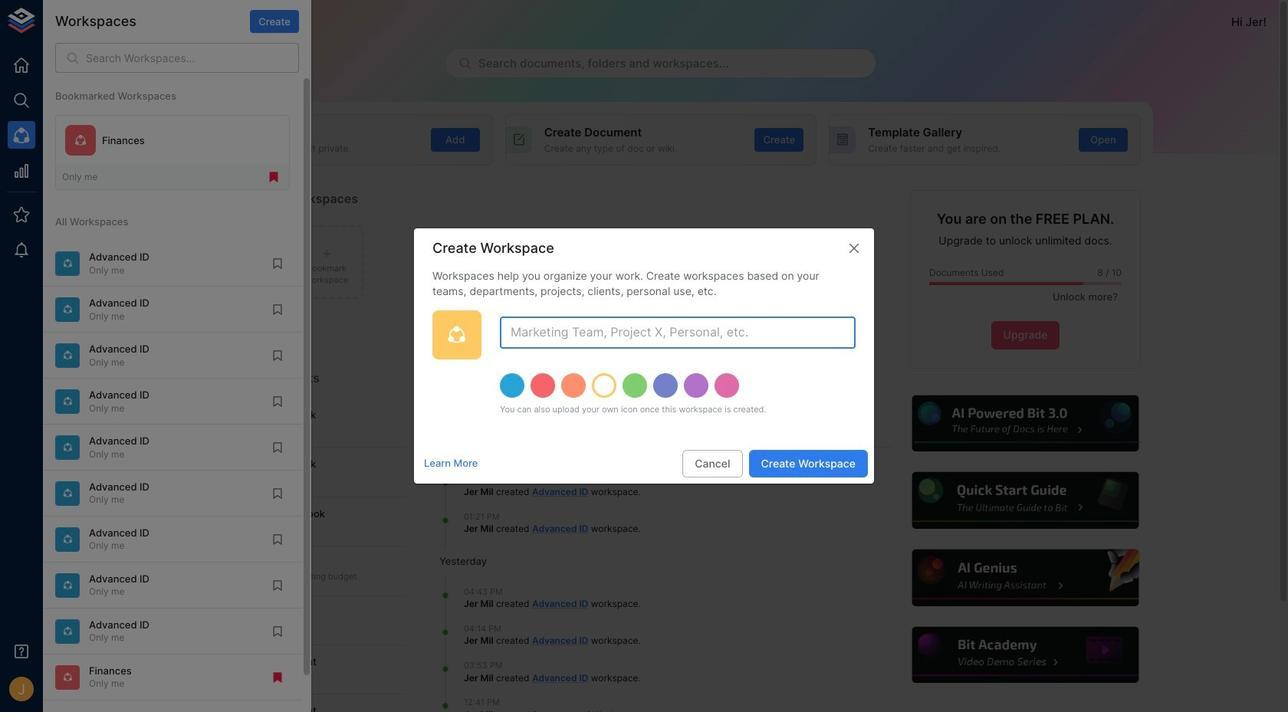Task type: locate. For each thing, give the bounding box(es) containing it.
remove bookmark image
[[267, 170, 281, 184], [271, 671, 284, 685]]

1 bookmark image from the top
[[271, 349, 284, 363]]

help image
[[910, 393, 1141, 454], [910, 470, 1141, 531], [910, 548, 1141, 609], [910, 625, 1141, 686]]

bookmark image
[[271, 257, 284, 271], [271, 303, 284, 317], [271, 441, 284, 455], [271, 533, 284, 547], [271, 625, 284, 639]]

1 vertical spatial remove bookmark image
[[271, 671, 284, 685]]

4 bookmark image from the top
[[271, 533, 284, 547]]

1 help image from the top
[[910, 393, 1141, 454]]

3 help image from the top
[[910, 548, 1141, 609]]

bookmark image
[[271, 349, 284, 363], [271, 395, 284, 409], [271, 487, 284, 501], [271, 579, 284, 593]]

2 bookmark image from the top
[[271, 395, 284, 409]]

2 bookmark image from the top
[[271, 303, 284, 317]]

dialog
[[414, 228, 874, 484]]

1 bookmark image from the top
[[271, 257, 284, 271]]

2 help image from the top
[[910, 470, 1141, 531]]



Task type: vqa. For each thing, say whether or not it's contained in the screenshot.
Password password field to the bottom
no



Task type: describe. For each thing, give the bounding box(es) containing it.
4 help image from the top
[[910, 625, 1141, 686]]

0 vertical spatial remove bookmark image
[[267, 170, 281, 184]]

3 bookmark image from the top
[[271, 441, 284, 455]]

Search Workspaces... text field
[[86, 43, 299, 73]]

5 bookmark image from the top
[[271, 625, 284, 639]]

Marketing Team, Project X, Personal, etc. text field
[[500, 317, 856, 349]]

3 bookmark image from the top
[[271, 487, 284, 501]]

4 bookmark image from the top
[[271, 579, 284, 593]]



